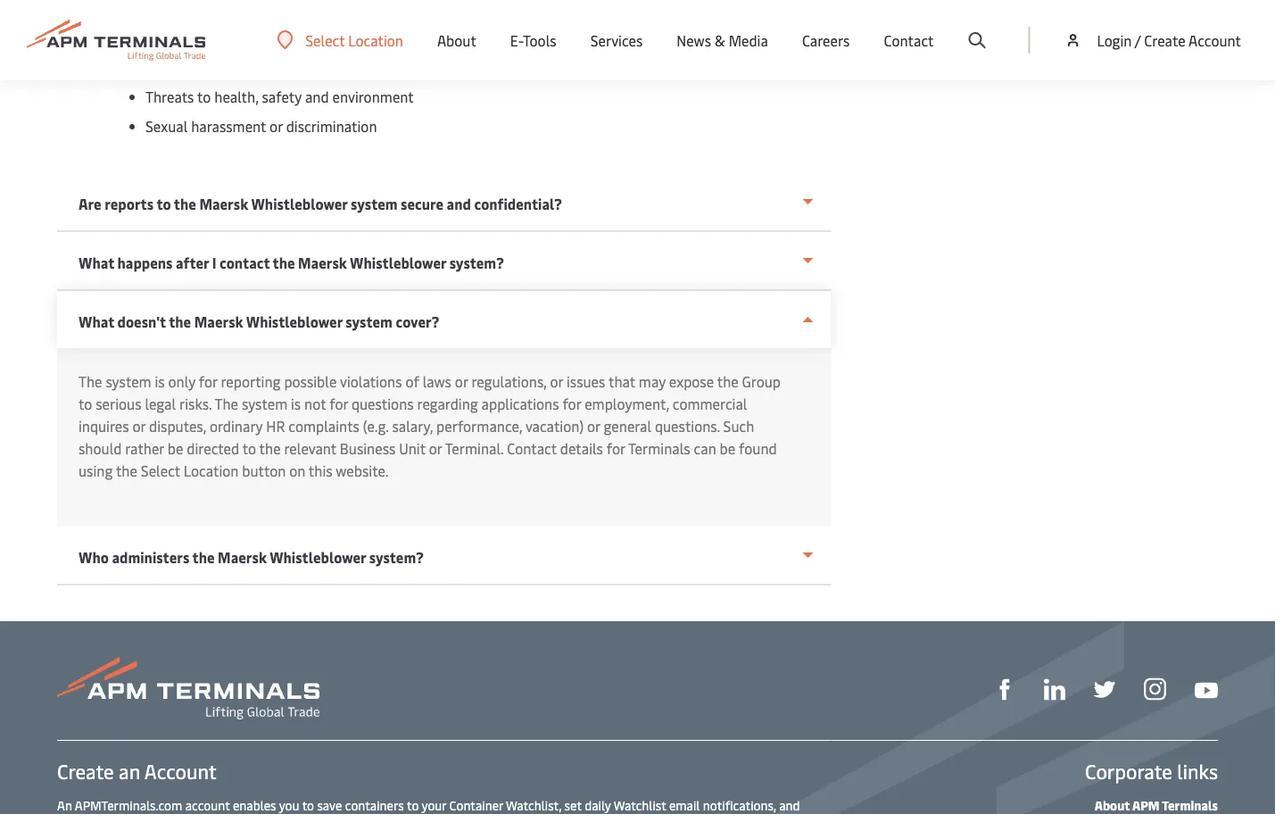 Task type: describe. For each thing, give the bounding box(es) containing it.
health,
[[215, 87, 259, 106]]

select location
[[306, 30, 404, 50]]

your
[[422, 796, 447, 813]]

what doesn't the maersk whistleblower system cover?
[[79, 312, 440, 331]]

unit
[[399, 439, 426, 458]]

linkedin image
[[1045, 679, 1066, 700]]

general
[[604, 417, 652, 436]]

corporate links
[[1086, 758, 1219, 784]]

account inside the login / create account link
[[1189, 30, 1242, 50]]

commercial
[[673, 394, 748, 413]]

news
[[677, 31, 712, 50]]

only
[[168, 372, 195, 391]]

1 horizontal spatial contact
[[884, 31, 934, 50]]

or right unit
[[429, 439, 442, 458]]

terminal.
[[445, 439, 504, 458]]

such
[[724, 417, 755, 436]]

e-tools
[[511, 31, 557, 50]]

e-
[[511, 31, 523, 50]]

select inside button
[[306, 30, 345, 50]]

system? inside dropdown button
[[369, 548, 424, 567]]

daily
[[585, 796, 611, 813]]

for up the risks.
[[199, 372, 217, 391]]

complaints
[[289, 417, 360, 436]]

notifications,
[[703, 796, 777, 813]]

rather
[[125, 439, 164, 458]]

about apm terminals link
[[1095, 796, 1219, 813]]

twitter image
[[1095, 679, 1116, 700]]

to inside dropdown button
[[157, 194, 171, 213]]

tools
[[523, 31, 557, 50]]

1 vertical spatial terminals
[[1163, 796, 1219, 813]]

save
[[317, 796, 342, 813]]

inquires
[[79, 417, 129, 436]]

location inside button
[[348, 30, 404, 50]]

linkedin__x28_alt_x29__3_ link
[[1045, 676, 1066, 700]]

an apmterminals.com account enables you to save containers to your container watchlist, set daily watchlist email notifications, and
[[57, 796, 801, 814]]

are reports to the maersk whistleblower system secure and confidential?
[[79, 194, 562, 213]]

whistleblower down what happens after i contact the maersk whistleblower system?
[[246, 312, 343, 331]]

the right contact
[[273, 253, 295, 272]]

group
[[743, 372, 781, 391]]

secure
[[401, 194, 444, 213]]

whistleblower up what happens after i contact the maersk whistleblower system?
[[251, 194, 348, 213]]

system left the secure
[[351, 194, 398, 213]]

login / create account
[[1098, 30, 1242, 50]]

the down hr
[[259, 439, 281, 458]]

administers
[[112, 548, 190, 567]]

button
[[242, 461, 286, 480]]

and inside an apmterminals.com account enables you to save containers to your container watchlist, set daily watchlist email notifications, and
[[780, 796, 801, 813]]

1 be from the left
[[168, 439, 183, 458]]

shape link
[[995, 676, 1016, 700]]

not
[[305, 394, 326, 413]]

to right you
[[302, 796, 314, 813]]

to down privacy
[[197, 87, 211, 106]]

contact button
[[884, 0, 934, 80]]

careers button
[[803, 0, 850, 80]]

website.
[[336, 461, 389, 480]]

system up hr
[[242, 394, 288, 413]]

environment
[[333, 87, 414, 106]]

youtube image
[[1196, 682, 1219, 699]]

(e.g.
[[363, 417, 389, 436]]

found
[[739, 439, 777, 458]]

should
[[79, 439, 122, 458]]

or down threats to health, safety and environment
[[270, 117, 283, 136]]

about for about
[[437, 31, 477, 50]]

after
[[176, 253, 209, 272]]

data privacy
[[146, 58, 224, 77]]

services
[[591, 31, 643, 50]]

and inside dropdown button
[[447, 194, 471, 213]]

are
[[79, 194, 101, 213]]

are reports to the maersk whistleblower system secure and confidential? button
[[57, 173, 832, 232]]

0 horizontal spatial the
[[79, 372, 102, 391]]

select inside 'the system is only for reporting possible violations of laws or regulations, or issues that may expose the group to serious legal risks. the system is not for questions regarding applications for employment, commercial inquires or disputes, ordinary hr complaints (e.g. salary, performance, vacation) or general questions. such should rather be directed to the relevant business unit or terminal. contact details for terminals can be found using the select location button on this website.'
[[141, 461, 180, 480]]

safety
[[262, 87, 302, 106]]

/
[[1136, 30, 1141, 50]]

or left the issues
[[550, 372, 564, 391]]

login / create account link
[[1065, 0, 1242, 80]]

to left your
[[407, 796, 419, 813]]

maersk down are reports to the maersk whistleblower system secure and confidential?
[[298, 253, 347, 272]]

regarding
[[417, 394, 478, 413]]

corporate
[[1086, 758, 1173, 784]]

the down rather
[[116, 461, 137, 480]]

what happens after i contact the maersk whistleblower system?
[[79, 253, 504, 272]]

performance,
[[437, 417, 523, 436]]

system left cover?
[[346, 312, 393, 331]]

news & media
[[677, 31, 769, 50]]

harassment
[[191, 117, 266, 136]]

what doesn't the maersk whistleblower system cover? button
[[57, 291, 832, 348]]

the system is only for reporting possible violations of laws or regulations, or issues that may expose the group to serious legal risks. the system is not for questions regarding applications for employment, commercial inquires or disputes, ordinary hr complaints (e.g. salary, performance, vacation) or general questions. such should rather be directed to the relevant business unit or terminal. contact details for terminals can be found using the select location button on this website.
[[79, 372, 781, 480]]

reporting
[[221, 372, 281, 391]]

create an account
[[57, 758, 217, 784]]

i
[[212, 253, 216, 272]]

maersk inside dropdown button
[[218, 548, 267, 567]]

laws
[[423, 372, 452, 391]]

login
[[1098, 30, 1133, 50]]

careers
[[803, 31, 850, 50]]

0 horizontal spatial is
[[155, 372, 165, 391]]

on
[[289, 461, 306, 480]]

fill 44 link
[[1095, 676, 1116, 700]]

details
[[561, 439, 604, 458]]

legal
[[145, 394, 176, 413]]

contact
[[220, 253, 270, 272]]

of
[[406, 372, 419, 391]]

business
[[340, 439, 396, 458]]



Task type: vqa. For each thing, say whether or not it's contained in the screenshot.
middle and
yes



Task type: locate. For each thing, give the bounding box(es) containing it.
0 horizontal spatial terminals
[[629, 439, 691, 458]]

be
[[168, 439, 183, 458], [720, 439, 736, 458]]

0 vertical spatial about
[[437, 31, 477, 50]]

and
[[305, 87, 329, 106], [447, 194, 471, 213], [780, 796, 801, 813]]

relevant
[[284, 439, 337, 458]]

to down ordinary
[[243, 439, 256, 458]]

0 vertical spatial the
[[79, 372, 102, 391]]

what happens after i contact the maersk whistleblower system? button
[[57, 232, 832, 291]]

may
[[639, 372, 666, 391]]

0 vertical spatial system?
[[450, 253, 504, 272]]

be down disputes,
[[168, 439, 183, 458]]

about left e-
[[437, 31, 477, 50]]

0 vertical spatial is
[[155, 372, 165, 391]]

violations
[[340, 372, 402, 391]]

whistleblower down this
[[270, 548, 366, 567]]

select down rather
[[141, 461, 180, 480]]

to right reports
[[157, 194, 171, 213]]

maersk down i
[[194, 312, 243, 331]]

account
[[185, 796, 230, 813]]

about for about apm terminals
[[1095, 796, 1131, 813]]

is left not at the left of page
[[291, 394, 301, 413]]

contact down vacation)
[[507, 439, 557, 458]]

can
[[694, 439, 717, 458]]

0 vertical spatial what
[[79, 253, 114, 272]]

what for what happens after i contact the maersk whistleblower system?
[[79, 253, 114, 272]]

0 vertical spatial terminals
[[629, 439, 691, 458]]

0 horizontal spatial location
[[184, 461, 239, 480]]

system up serious
[[106, 372, 151, 391]]

cover?
[[396, 312, 440, 331]]

is left only
[[155, 372, 165, 391]]

discrimination
[[286, 117, 377, 136]]

it security
[[146, 28, 211, 47]]

1 horizontal spatial system?
[[450, 253, 504, 272]]

0 vertical spatial location
[[348, 30, 404, 50]]

1 horizontal spatial location
[[348, 30, 404, 50]]

disputes,
[[149, 417, 206, 436]]

1 horizontal spatial and
[[447, 194, 471, 213]]

facebook image
[[995, 679, 1016, 700]]

who
[[79, 548, 109, 567]]

1 horizontal spatial terminals
[[1163, 796, 1219, 813]]

confidential?
[[475, 194, 562, 213]]

1 vertical spatial location
[[184, 461, 239, 480]]

location inside 'the system is only for reporting possible violations of laws or regulations, or issues that may expose the group to serious legal risks. the system is not for questions regarding applications for employment, commercial inquires or disputes, ordinary hr complaints (e.g. salary, performance, vacation) or general questions. such should rather be directed to the relevant business unit or terminal. contact details for terminals can be found using the select location button on this website.'
[[184, 461, 239, 480]]

2 vertical spatial and
[[780, 796, 801, 813]]

0 vertical spatial select
[[306, 30, 345, 50]]

regulations,
[[472, 372, 547, 391]]

about left the 'apm'
[[1095, 796, 1131, 813]]

that
[[609, 372, 636, 391]]

watchlist
[[614, 796, 667, 813]]

0 vertical spatial create
[[1145, 30, 1186, 50]]

and up the discrimination
[[305, 87, 329, 106]]

it
[[146, 28, 157, 47]]

1 horizontal spatial be
[[720, 439, 736, 458]]

who administers the maersk whistleblower system? button
[[57, 527, 832, 586]]

system? inside dropdown button
[[450, 253, 504, 272]]

0 horizontal spatial and
[[305, 87, 329, 106]]

1 vertical spatial about
[[1095, 796, 1131, 813]]

contact right careers dropdown button
[[884, 31, 934, 50]]

services button
[[591, 0, 643, 80]]

0 horizontal spatial system?
[[369, 548, 424, 567]]

issues
[[567, 372, 606, 391]]

about button
[[437, 0, 477, 80]]

questions
[[352, 394, 414, 413]]

happens
[[117, 253, 173, 272]]

select location button
[[277, 30, 404, 50]]

1 vertical spatial and
[[447, 194, 471, 213]]

vacation)
[[526, 417, 584, 436]]

threats
[[146, 87, 194, 106]]

0 vertical spatial account
[[1189, 30, 1242, 50]]

the
[[79, 372, 102, 391], [215, 394, 238, 413]]

watchlist,
[[506, 796, 562, 813]]

security
[[160, 28, 211, 47]]

0 horizontal spatial select
[[141, 461, 180, 480]]

possible
[[284, 372, 337, 391]]

maersk down button
[[218, 548, 267, 567]]

0 vertical spatial contact
[[884, 31, 934, 50]]

be right can
[[720, 439, 736, 458]]

and right the notifications, at the bottom of page
[[780, 796, 801, 813]]

select up threats to health, safety and environment
[[306, 30, 345, 50]]

about
[[437, 31, 477, 50], [1095, 796, 1131, 813]]

1 horizontal spatial select
[[306, 30, 345, 50]]

2 horizontal spatial and
[[780, 796, 801, 813]]

account up account
[[144, 758, 217, 784]]

set
[[565, 796, 582, 813]]

1 horizontal spatial account
[[1189, 30, 1242, 50]]

whistleblower up cover?
[[350, 253, 447, 272]]

0 horizontal spatial create
[[57, 758, 114, 784]]

reports
[[105, 194, 154, 213]]

for
[[199, 372, 217, 391], [330, 394, 348, 413], [563, 394, 581, 413], [607, 439, 626, 458]]

0 horizontal spatial account
[[144, 758, 217, 784]]

or right laws
[[455, 372, 468, 391]]

what for what doesn't the maersk whistleblower system cover?
[[79, 312, 114, 331]]

an
[[119, 758, 140, 784]]

1 horizontal spatial the
[[215, 394, 238, 413]]

1 what from the top
[[79, 253, 114, 272]]

and right the secure
[[447, 194, 471, 213]]

terminals down links
[[1163, 796, 1219, 813]]

apmterminals.com
[[75, 796, 182, 813]]

the up serious
[[79, 372, 102, 391]]

who administers the maersk whistleblower system?
[[79, 548, 424, 567]]

the right the administers
[[192, 548, 215, 567]]

location down the directed on the bottom of page
[[184, 461, 239, 480]]

2 be from the left
[[720, 439, 736, 458]]

expose
[[670, 372, 714, 391]]

0 vertical spatial and
[[305, 87, 329, 106]]

questions.
[[655, 417, 720, 436]]

sexual
[[146, 117, 188, 136]]

apmt footer logo image
[[57, 657, 320, 720]]

1 horizontal spatial is
[[291, 394, 301, 413]]

an
[[57, 796, 72, 813]]

whistleblower inside dropdown button
[[270, 548, 366, 567]]

using
[[79, 461, 113, 480]]

1 vertical spatial account
[[144, 758, 217, 784]]

container
[[450, 796, 504, 813]]

the up commercial
[[718, 372, 739, 391]]

the right reports
[[174, 194, 196, 213]]

or up details
[[588, 417, 601, 436]]

you
[[279, 796, 300, 813]]

maersk
[[199, 194, 248, 213], [298, 253, 347, 272], [194, 312, 243, 331], [218, 548, 267, 567]]

create up an
[[57, 758, 114, 784]]

for down the issues
[[563, 394, 581, 413]]

1 vertical spatial select
[[141, 461, 180, 480]]

1 vertical spatial system?
[[369, 548, 424, 567]]

doesn't
[[117, 312, 166, 331]]

this
[[309, 461, 333, 480]]

apm
[[1133, 796, 1160, 813]]

directed
[[187, 439, 239, 458]]

0 horizontal spatial contact
[[507, 439, 557, 458]]

e-tools button
[[511, 0, 557, 80]]

0 horizontal spatial about
[[437, 31, 477, 50]]

1 vertical spatial is
[[291, 394, 301, 413]]

for right not at the left of page
[[330, 394, 348, 413]]

terminals inside 'the system is only for reporting possible violations of laws or regulations, or issues that may expose the group to serious legal risks. the system is not for questions regarding applications for employment, commercial inquires or disputes, ordinary hr complaints (e.g. salary, performance, vacation) or general questions. such should rather be directed to the relevant business unit or terminal. contact details for terminals can be found using the select location button on this website.'
[[629, 439, 691, 458]]

risks.
[[179, 394, 212, 413]]

contact inside 'the system is only for reporting possible violations of laws or regulations, or issues that may expose the group to serious legal risks. the system is not for questions regarding applications for employment, commercial inquires or disputes, ordinary hr complaints (e.g. salary, performance, vacation) or general questions. such should rather be directed to the relevant business unit or terminal. contact details for terminals can be found using the select location button on this website.'
[[507, 439, 557, 458]]

ordinary
[[210, 417, 263, 436]]

0 horizontal spatial be
[[168, 439, 183, 458]]

1 horizontal spatial about
[[1095, 796, 1131, 813]]

applications
[[482, 394, 559, 413]]

instagram link
[[1145, 676, 1167, 701]]

1 vertical spatial the
[[215, 394, 238, 413]]

1 vertical spatial contact
[[507, 439, 557, 458]]

create right "/"
[[1145, 30, 1186, 50]]

news & media button
[[677, 0, 769, 80]]

what left happens
[[79, 253, 114, 272]]

account right "/"
[[1189, 30, 1242, 50]]

what inside what happens after i contact the maersk whistleblower system? dropdown button
[[79, 253, 114, 272]]

maersk up i
[[199, 194, 248, 213]]

or up rather
[[133, 417, 146, 436]]

email
[[670, 796, 700, 813]]

location up environment
[[348, 30, 404, 50]]

1 horizontal spatial create
[[1145, 30, 1186, 50]]

1 vertical spatial create
[[57, 758, 114, 784]]

what inside what doesn't the maersk whistleblower system cover? dropdown button
[[79, 312, 114, 331]]

data
[[146, 58, 175, 77]]

terminals down questions.
[[629, 439, 691, 458]]

what left doesn't
[[79, 312, 114, 331]]

for down general
[[607, 439, 626, 458]]

1 vertical spatial what
[[79, 312, 114, 331]]

the inside dropdown button
[[192, 548, 215, 567]]

or
[[270, 117, 283, 136], [455, 372, 468, 391], [550, 372, 564, 391], [133, 417, 146, 436], [588, 417, 601, 436], [429, 439, 442, 458]]

the right doesn't
[[169, 312, 191, 331]]

containers
[[345, 796, 404, 813]]

instagram image
[[1145, 678, 1167, 701]]

2 what from the top
[[79, 312, 114, 331]]

to up inquires
[[79, 394, 92, 413]]

the up ordinary
[[215, 394, 238, 413]]



